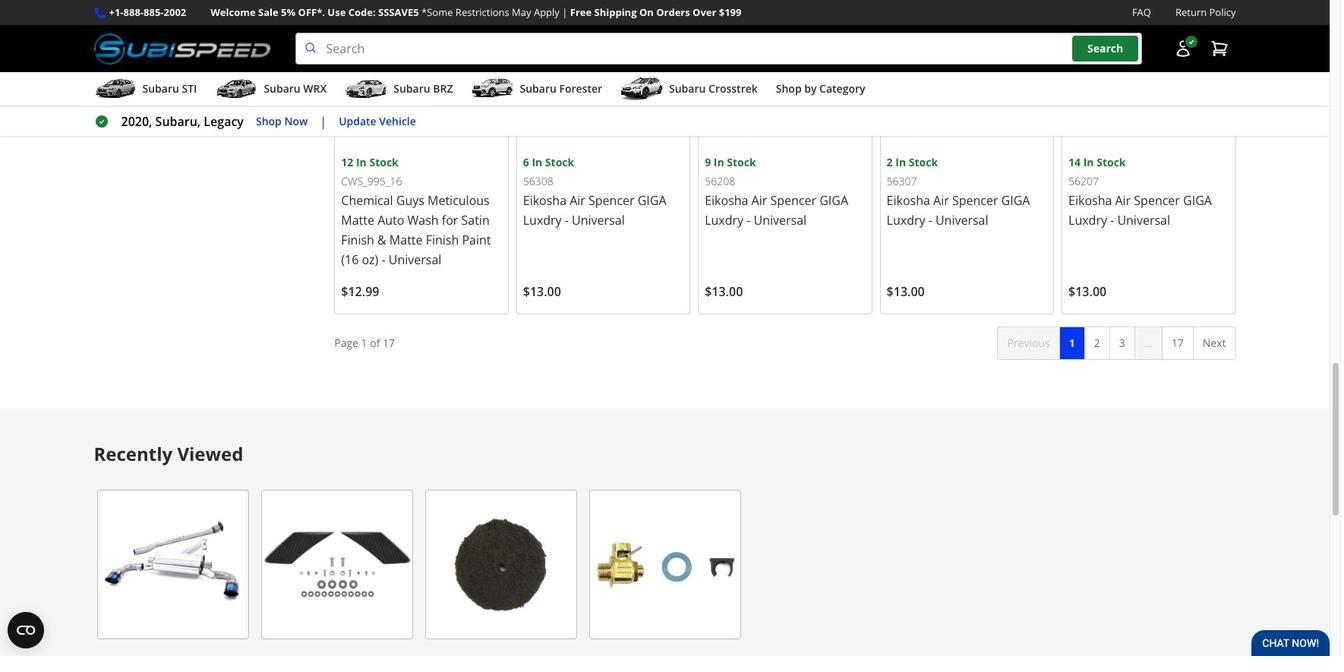 Task type: locate. For each thing, give the bounding box(es) containing it.
2 inside 2 button
[[1094, 336, 1101, 350]]

888-
[[123, 5, 144, 19]]

finish up (16 at the top left of page
[[341, 231, 374, 248]]

luxdry for 6 in stock 56308 eikosha air spencer giga luxdry - universal
[[523, 212, 562, 228]]

in right 12
[[356, 155, 367, 169]]

luxdry for 14 in stock 56207 eikosha air spencer giga luxdry - universal
[[1069, 212, 1108, 228]]

in right 14
[[1084, 155, 1094, 169]]

stock
[[370, 155, 399, 169], [545, 155, 574, 169], [727, 155, 756, 169], [909, 155, 938, 169], [1097, 155, 1126, 169]]

2 luxdry from the left
[[705, 212, 744, 228]]

0 vertical spatial matte
[[341, 212, 374, 228]]

3 eikosha air spencer giga luxdry - universal image from the left
[[887, 0, 1048, 154]]

1 in from the left
[[356, 155, 367, 169]]

spencer inside "2 in stock 56307 eikosha air spencer giga luxdry - universal"
[[953, 192, 999, 209]]

2 air from the left
[[752, 192, 768, 209]]

universal for 2 in stock 56307 eikosha air spencer giga luxdry - universal
[[936, 212, 989, 228]]

satin
[[461, 212, 490, 228]]

3 stock from the left
[[727, 155, 756, 169]]

universal inside 12 in stock cws_995_16 chemical guys meticulous matte auto wash for satin finish & matte finish paint (16 oz) - universal
[[389, 251, 442, 268]]

2 eikosha air spencer giga luxdry - universal image from the left
[[705, 0, 866, 154]]

subaru wrx
[[264, 81, 327, 96]]

eikosha inside the 6 in stock 56308 eikosha air spencer giga luxdry - universal
[[523, 192, 567, 209]]

subaru sti
[[142, 81, 197, 96]]

0 horizontal spatial matte
[[341, 212, 374, 228]]

shop now
[[256, 114, 308, 128]]

luxdry inside the 6 in stock 56308 eikosha air spencer giga luxdry - universal
[[523, 212, 562, 228]]

0 horizontal spatial 17
[[383, 336, 395, 350]]

luxdry down "56208"
[[705, 212, 744, 228]]

|
[[562, 5, 568, 19], [320, 113, 327, 130]]

universal inside "2 in stock 56307 eikosha air spencer giga luxdry - universal"
[[936, 212, 989, 228]]

stock up 56207
[[1097, 155, 1126, 169]]

open widget image
[[8, 612, 44, 649]]

subaru inside subaru wrx dropdown button
[[264, 81, 301, 96]]

a subaru sti thumbnail image image
[[94, 78, 136, 100]]

subaru crosstrek
[[669, 81, 758, 96]]

subaru left sti
[[142, 81, 179, 96]]

subaru,
[[155, 113, 201, 130]]

previous
[[1008, 336, 1050, 350]]

subaru wrx button
[[215, 75, 327, 106]]

stock up 56307
[[909, 155, 938, 169]]

2020, subaru, legacy
[[121, 113, 244, 130]]

3 luxdry from the left
[[887, 212, 926, 228]]

subispeed logo image
[[94, 33, 271, 65]]

update vehicle button
[[339, 113, 416, 130]]

in
[[356, 155, 367, 169], [532, 155, 543, 169], [714, 155, 724, 169], [896, 155, 906, 169], [1084, 155, 1094, 169]]

5 subaru from the left
[[669, 81, 706, 96]]

subaru for subaru crosstrek
[[669, 81, 706, 96]]

4 eikosha from the left
[[1069, 192, 1112, 209]]

in inside the 6 in stock 56308 eikosha air spencer giga luxdry - universal
[[532, 155, 543, 169]]

air inside 14 in stock 56207 eikosha air spencer giga luxdry - universal
[[1116, 192, 1131, 209]]

1 horizontal spatial 2
[[1094, 336, 1101, 350]]

0 horizontal spatial 2
[[887, 155, 893, 169]]

1 left of
[[361, 336, 367, 350]]

in right 6
[[532, 155, 543, 169]]

$13.00 for 14 in stock 56207 eikosha air spencer giga luxdry - universal
[[1069, 283, 1107, 300]]

$199
[[719, 5, 742, 19]]

in right 9
[[714, 155, 724, 169]]

- inside 12 in stock cws_995_16 chemical guys meticulous matte auto wash for satin finish & matte finish paint (16 oz) - universal
[[382, 251, 386, 268]]

crosstrek
[[709, 81, 758, 96]]

in inside "2 in stock 56307 eikosha air spencer giga luxdry - universal"
[[896, 155, 906, 169]]

1 horizontal spatial |
[[562, 5, 568, 19]]

1 eikosha air spencer giga luxdry - universal image from the left
[[523, 0, 684, 154]]

a subaru crosstrek thumbnail image image
[[621, 78, 663, 100]]

- inside 9 in stock 56208 eikosha air spencer giga luxdry - universal
[[747, 212, 751, 228]]

885-
[[144, 5, 164, 19]]

- inside the 6 in stock 56308 eikosha air spencer giga luxdry - universal
[[565, 212, 569, 228]]

stock inside 12 in stock cws_995_16 chemical guys meticulous matte auto wash for satin finish & matte finish paint (16 oz) - universal
[[370, 155, 399, 169]]

4 subaru from the left
[[520, 81, 557, 96]]

stock inside 14 in stock 56207 eikosha air spencer giga luxdry - universal
[[1097, 155, 1126, 169]]

4 luxdry from the left
[[1069, 212, 1108, 228]]

- inside "2 in stock 56307 eikosha air spencer giga luxdry - universal"
[[929, 212, 933, 228]]

subaru inside "subaru crosstrek" dropdown button
[[669, 81, 706, 96]]

wrx
[[303, 81, 327, 96]]

search input field
[[295, 33, 1142, 65]]

0 horizontal spatial finish
[[341, 231, 374, 248]]

subaru inside dropdown button
[[520, 81, 557, 96]]

eikosha inside 9 in stock 56208 eikosha air spencer giga luxdry - universal
[[705, 192, 749, 209]]

spencer for 2 in stock 56307 eikosha air spencer giga luxdry - universal
[[953, 192, 999, 209]]

subaru for subaru sti
[[142, 81, 179, 96]]

luxdry down 56308 at the left
[[523, 212, 562, 228]]

eikosha inside "2 in stock 56307 eikosha air spencer giga luxdry - universal"
[[887, 192, 931, 209]]

3 air from the left
[[934, 192, 949, 209]]

matte
[[341, 212, 374, 228], [390, 231, 423, 248]]

giga for 2 in stock 56307 eikosha air spencer giga luxdry - universal
[[1002, 192, 1030, 209]]

1 subaru from the left
[[142, 81, 179, 96]]

1 horizontal spatial shop
[[776, 81, 802, 96]]

in for 14 in stock 56207 eikosha air spencer giga luxdry - universal
[[1084, 155, 1094, 169]]

1 eikosha from the left
[[523, 192, 567, 209]]

eikosha air spencer giga luxdry - universal image for 9 in stock 56208 eikosha air spencer giga luxdry - universal
[[705, 0, 866, 154]]

1 horizontal spatial 1
[[1069, 336, 1075, 350]]

2 subaru from the left
[[264, 81, 301, 96]]

2 finish from the left
[[426, 231, 459, 248]]

3 spencer from the left
[[953, 192, 999, 209]]

0 horizontal spatial 1
[[361, 336, 367, 350]]

a subaru wrx thumbnail image image
[[215, 78, 258, 100]]

universal inside 9 in stock 56208 eikosha air spencer giga luxdry - universal
[[754, 212, 807, 228]]

subaru inside subaru sti dropdown button
[[142, 81, 179, 96]]

giga inside 14 in stock 56207 eikosha air spencer giga luxdry - universal
[[1184, 192, 1212, 209]]

spencer inside 14 in stock 56207 eikosha air spencer giga luxdry - universal
[[1134, 192, 1180, 209]]

air inside 9 in stock 56208 eikosha air spencer giga luxdry - universal
[[752, 192, 768, 209]]

giga inside 9 in stock 56208 eikosha air spencer giga luxdry - universal
[[820, 192, 849, 209]]

button image
[[1174, 40, 1192, 58]]

giga inside "2 in stock 56307 eikosha air spencer giga luxdry - universal"
[[1002, 192, 1030, 209]]

2
[[887, 155, 893, 169], [1094, 336, 1101, 350]]

luxdry
[[523, 212, 562, 228], [705, 212, 744, 228], [887, 212, 926, 228], [1069, 212, 1108, 228]]

matte right the &
[[390, 231, 423, 248]]

subaru up shop now
[[264, 81, 301, 96]]

4 stock from the left
[[909, 155, 938, 169]]

1 vertical spatial shop
[[256, 114, 282, 128]]

by
[[805, 81, 817, 96]]

update
[[339, 114, 377, 128]]

0 vertical spatial shop
[[776, 81, 802, 96]]

4 spencer from the left
[[1134, 192, 1180, 209]]

1 horizontal spatial finish
[[426, 231, 459, 248]]

3 eikosha from the left
[[887, 192, 931, 209]]

shop for shop now
[[256, 114, 282, 128]]

2 eikosha from the left
[[705, 192, 749, 209]]

chemical guys meticulous matte auto wash for satin finish & matte finish paint (16 oz) - universal image
[[341, 0, 502, 154]]

vera0141a verus carbon fiber side marker replacement - 2013+ fr-s / brz / 86, image
[[261, 490, 413, 640]]

4 in from the left
[[896, 155, 906, 169]]

in inside 12 in stock cws_995_16 chemical guys meticulous matte auto wash for satin finish & matte finish paint (16 oz) - universal
[[356, 155, 367, 169]]

sku: ssxsb035,,milltek sport secondary cat-back exhaust system, image
[[97, 490, 249, 640]]

56307
[[887, 174, 917, 188]]

subaru for subaru forester
[[520, 81, 557, 96]]

subaru left forester
[[520, 81, 557, 96]]

2 up 56307
[[887, 155, 893, 169]]

universal inside 14 in stock 56207 eikosha air spencer giga luxdry - universal
[[1118, 212, 1171, 228]]

17 right of
[[383, 336, 395, 350]]

1 horizontal spatial 17
[[1172, 336, 1184, 350]]

on
[[640, 5, 654, 19]]

subaru for subaru wrx
[[264, 81, 301, 96]]

in inside 14 in stock 56207 eikosha air spencer giga luxdry - universal
[[1084, 155, 1094, 169]]

shipping
[[594, 5, 637, 19]]

shop inside dropdown button
[[776, 81, 802, 96]]

giga for 14 in stock 56207 eikosha air spencer giga luxdry - universal
[[1184, 192, 1212, 209]]

*some
[[422, 5, 453, 19]]

17
[[383, 336, 395, 350], [1172, 336, 1184, 350]]

in for 9 in stock 56208 eikosha air spencer giga luxdry - universal
[[714, 155, 724, 169]]

shop now link
[[256, 113, 308, 130]]

shop by category
[[776, 81, 866, 96]]

3 $13.00 from the left
[[887, 283, 925, 300]]

2 for 2 in stock 56307 eikosha air spencer giga luxdry - universal
[[887, 155, 893, 169]]

eikosha air spencer giga luxdry - universal image for 6 in stock 56308 eikosha air spencer giga luxdry - universal
[[523, 0, 684, 154]]

subaru
[[142, 81, 179, 96], [264, 81, 301, 96], [394, 81, 430, 96], [520, 81, 557, 96], [669, 81, 706, 96]]

luxdry down 56207
[[1069, 212, 1108, 228]]

in inside 9 in stock 56208 eikosha air spencer giga luxdry - universal
[[714, 155, 724, 169]]

2 $13.00 from the left
[[705, 283, 743, 300]]

-
[[565, 212, 569, 228], [747, 212, 751, 228], [929, 212, 933, 228], [1111, 212, 1115, 228], [382, 251, 386, 268]]

$13.00 for 9 in stock 56208 eikosha air spencer giga luxdry - universal
[[705, 283, 743, 300]]

universal
[[572, 212, 625, 228], [754, 212, 807, 228], [936, 212, 989, 228], [1118, 212, 1171, 228], [389, 251, 442, 268]]

3 subaru from the left
[[394, 81, 430, 96]]

eikosha air spencer giga luxdry - universal image for 14 in stock 56207 eikosha air spencer giga luxdry - universal
[[1069, 0, 1230, 154]]

1 17 from the left
[[383, 336, 395, 350]]

1 luxdry from the left
[[523, 212, 562, 228]]

subaru inside 'subaru brz' dropdown button
[[394, 81, 430, 96]]

luxdry inside "2 in stock 56307 eikosha air spencer giga luxdry - universal"
[[887, 212, 926, 228]]

shop left now
[[256, 114, 282, 128]]

17 right ...
[[1172, 336, 1184, 350]]

faq
[[1133, 5, 1152, 19]]

0 vertical spatial |
[[562, 5, 568, 19]]

for
[[442, 212, 458, 228]]

stock inside 9 in stock 56208 eikosha air spencer giga luxdry - universal
[[727, 155, 756, 169]]

eikosha down 56207
[[1069, 192, 1112, 209]]

1 giga from the left
[[638, 192, 667, 209]]

a subaru brz thumbnail image image
[[345, 78, 388, 100]]

4 air from the left
[[1116, 192, 1131, 209]]

shop
[[776, 81, 802, 96], [256, 114, 282, 128]]

eikosha
[[523, 192, 567, 209], [705, 192, 749, 209], [887, 192, 931, 209], [1069, 192, 1112, 209]]

- for 9 in stock 56208 eikosha air spencer giga luxdry - universal
[[747, 212, 751, 228]]

1 left 2 button
[[1069, 336, 1075, 350]]

air for 2 in stock 56307 eikosha air spencer giga luxdry - universal
[[934, 192, 949, 209]]

shop left "by"
[[776, 81, 802, 96]]

- inside 14 in stock 56207 eikosha air spencer giga luxdry - universal
[[1111, 212, 1115, 228]]

4 eikosha air spencer giga luxdry - universal image from the left
[[1069, 0, 1230, 154]]

3 in from the left
[[714, 155, 724, 169]]

1 horizontal spatial matte
[[390, 231, 423, 248]]

next
[[1203, 336, 1226, 350]]

universal for 6 in stock 56308 eikosha air spencer giga luxdry - universal
[[572, 212, 625, 228]]

2 left 3
[[1094, 336, 1101, 350]]

$13.00 for 2 in stock 56307 eikosha air spencer giga luxdry - universal
[[887, 283, 925, 300]]

0 vertical spatial 2
[[887, 155, 893, 169]]

stock inside "2 in stock 56307 eikosha air spencer giga luxdry - universal"
[[909, 155, 938, 169]]

1 spencer from the left
[[589, 192, 635, 209]]

subaru brz
[[394, 81, 453, 96]]

5%
[[281, 5, 296, 19]]

luxdry inside 9 in stock 56208 eikosha air spencer giga luxdry - universal
[[705, 212, 744, 228]]

eikosha down "56208"
[[705, 192, 749, 209]]

luxdry down 56307
[[887, 212, 926, 228]]

air for 14 in stock 56207 eikosha air spencer giga luxdry - universal
[[1116, 192, 1131, 209]]

17 inside button
[[1172, 336, 1184, 350]]

2 1 from the left
[[1069, 336, 1075, 350]]

2 inside "2 in stock 56307 eikosha air spencer giga luxdry - universal"
[[887, 155, 893, 169]]

giga inside the 6 in stock 56308 eikosha air spencer giga luxdry - universal
[[638, 192, 667, 209]]

eikosha down 56308 at the left
[[523, 192, 567, 209]]

eikosha down 56307
[[887, 192, 931, 209]]

stock inside the 6 in stock 56308 eikosha air spencer giga luxdry - universal
[[545, 155, 574, 169]]

stock up "56208"
[[727, 155, 756, 169]]

use
[[328, 5, 346, 19]]

1 $13.00 from the left
[[523, 283, 561, 300]]

eikosha air spencer giga luxdry - universal image
[[523, 0, 684, 154], [705, 0, 866, 154], [887, 0, 1048, 154], [1069, 0, 1230, 154]]

luxdry inside 14 in stock 56207 eikosha air spencer giga luxdry - universal
[[1069, 212, 1108, 228]]

| right now
[[320, 113, 327, 130]]

1 vertical spatial 2
[[1094, 336, 1101, 350]]

5 in from the left
[[1084, 155, 1094, 169]]

$12.99
[[341, 283, 379, 300]]

spencer for 9 in stock 56208 eikosha air spencer giga luxdry - universal
[[771, 192, 817, 209]]

subaru left crosstrek
[[669, 81, 706, 96]]

universal inside the 6 in stock 56308 eikosha air spencer giga luxdry - universal
[[572, 212, 625, 228]]

giga for 9 in stock 56208 eikosha air spencer giga luxdry - universal
[[820, 192, 849, 209]]

+1-888-885-2002
[[109, 5, 186, 19]]

2 for 2
[[1094, 336, 1101, 350]]

brz
[[433, 81, 453, 96]]

4 giga from the left
[[1184, 192, 1212, 209]]

finish down for
[[426, 231, 459, 248]]

2 17 from the left
[[1172, 336, 1184, 350]]

2 spencer from the left
[[771, 192, 817, 209]]

eikosha inside 14 in stock 56207 eikosha air spencer giga luxdry - universal
[[1069, 192, 1112, 209]]

subaru left brz
[[394, 81, 430, 96]]

matte down the chemical in the top of the page
[[341, 212, 374, 228]]

subaru forester
[[520, 81, 602, 96]]

ellipses image
[[1135, 326, 1163, 360]]

2 giga from the left
[[820, 192, 849, 209]]

| left free
[[562, 5, 568, 19]]

air inside the 6 in stock 56308 eikosha air spencer giga luxdry - universal
[[570, 192, 586, 209]]

2020,
[[121, 113, 152, 130]]

1 button
[[1059, 326, 1085, 360]]

0 horizontal spatial shop
[[256, 114, 282, 128]]

3
[[1120, 336, 1126, 350]]

forester
[[559, 81, 602, 96]]

stock up 56308 at the left
[[545, 155, 574, 169]]

5 stock from the left
[[1097, 155, 1126, 169]]

eikosha for 2 in stock 56307 eikosha air spencer giga luxdry - universal
[[887, 192, 931, 209]]

56208
[[705, 174, 735, 188]]

3 giga from the left
[[1002, 192, 1030, 209]]

1 vertical spatial |
[[320, 113, 327, 130]]

4 $13.00 from the left
[[1069, 283, 1107, 300]]

spencer inside the 6 in stock 56308 eikosha air spencer giga luxdry - universal
[[589, 192, 635, 209]]

in for 2 in stock 56307 eikosha air spencer giga luxdry - universal
[[896, 155, 906, 169]]

2 stock from the left
[[545, 155, 574, 169]]

stock up cws_995_16 in the left top of the page
[[370, 155, 399, 169]]

stock for 14 in stock 56207 eikosha air spencer giga luxdry - universal
[[1097, 155, 1126, 169]]

air inside "2 in stock 56307 eikosha air spencer giga luxdry - universal"
[[934, 192, 949, 209]]

finish
[[341, 231, 374, 248], [426, 231, 459, 248]]

1 finish from the left
[[341, 231, 374, 248]]

in up 56307
[[896, 155, 906, 169]]

$13.00
[[523, 283, 561, 300], [705, 283, 743, 300], [887, 283, 925, 300], [1069, 283, 1107, 300]]

universal for 14 in stock 56207 eikosha air spencer giga luxdry - universal
[[1118, 212, 1171, 228]]

spencer inside 9 in stock 56208 eikosha air spencer giga luxdry - universal
[[771, 192, 817, 209]]

3 button
[[1110, 326, 1135, 360]]

1 stock from the left
[[370, 155, 399, 169]]

1 air from the left
[[570, 192, 586, 209]]

2 in from the left
[[532, 155, 543, 169]]

6 in stock 56308 eikosha air spencer giga luxdry - universal
[[523, 155, 667, 228]]

return policy
[[1176, 5, 1236, 19]]

spencer for 14 in stock 56207 eikosha air spencer giga luxdry - universal
[[1134, 192, 1180, 209]]

giga
[[638, 192, 667, 209], [820, 192, 849, 209], [1002, 192, 1030, 209], [1184, 192, 1212, 209]]



Task type: vqa. For each thing, say whether or not it's contained in the screenshot.
Cooling link
no



Task type: describe. For each thing, give the bounding box(es) containing it.
stock for 6 in stock 56308 eikosha air spencer giga luxdry - universal
[[545, 155, 574, 169]]

code:
[[348, 5, 376, 19]]

over
[[693, 5, 717, 19]]

$13.00 for 6 in stock 56308 eikosha air spencer giga luxdry - universal
[[523, 283, 561, 300]]

search
[[1088, 41, 1124, 56]]

restrictions
[[456, 5, 510, 19]]

update vehicle
[[339, 114, 416, 128]]

vehicle
[[379, 114, 416, 128]]

stock for 12 in stock cws_995_16 chemical guys meticulous matte auto wash for satin finish & matte finish paint (16 oz) - universal
[[370, 155, 399, 169]]

eikosha air spencer giga luxdry - universal image for 2 in stock 56307 eikosha air spencer giga luxdry - universal
[[887, 0, 1048, 154]]

free
[[570, 5, 592, 19]]

recently
[[94, 442, 173, 467]]

12 in stock cws_995_16 chemical guys meticulous matte auto wash for satin finish & matte finish paint (16 oz) - universal
[[341, 155, 491, 268]]

fmtf108s-lc-10 fumoto quick engine oil drain valve - 15+ wrx / 13+ ft86 / 14+ forester / 13+ crosstrek / 17+ impreza, image
[[589, 490, 741, 640]]

14
[[1069, 155, 1081, 169]]

56308
[[523, 174, 554, 188]]

- for 14 in stock 56207 eikosha air spencer giga luxdry - universal
[[1111, 212, 1115, 228]]

- for 2 in stock 56307 eikosha air spencer giga luxdry - universal
[[929, 212, 933, 228]]

page 1 of 17
[[334, 336, 395, 350]]

recently viewed
[[94, 442, 243, 467]]

in for 12 in stock cws_995_16 chemical guys meticulous matte auto wash for satin finish & matte finish paint (16 oz) - universal
[[356, 155, 367, 169]]

return policy link
[[1176, 5, 1236, 21]]

of
[[370, 336, 380, 350]]

0 horizontal spatial |
[[320, 113, 327, 130]]

56207
[[1069, 174, 1099, 188]]

paint
[[462, 231, 491, 248]]

subaru brz button
[[345, 75, 453, 106]]

sale
[[258, 5, 279, 19]]

welcome
[[211, 5, 256, 19]]

return
[[1176, 5, 1207, 19]]

giga for 6 in stock 56308 eikosha air spencer giga luxdry - universal
[[638, 192, 667, 209]]

chemical
[[341, 192, 393, 209]]

subaru crosstrek button
[[621, 75, 758, 106]]

9
[[705, 155, 711, 169]]

sti
[[182, 81, 197, 96]]

viewed
[[177, 442, 243, 467]]

orders
[[656, 5, 690, 19]]

page
[[334, 336, 359, 350]]

subaru sti button
[[94, 75, 197, 106]]

subaru forester button
[[471, 75, 602, 106]]

...
[[1145, 336, 1153, 350]]

1 1 from the left
[[361, 336, 367, 350]]

auto
[[378, 212, 404, 228]]

universal for 9 in stock 56208 eikosha air spencer giga luxdry - universal
[[754, 212, 807, 228]]

wash
[[408, 212, 439, 228]]

air for 6 in stock 56308 eikosha air spencer giga luxdry - universal
[[570, 192, 586, 209]]

luxdry for 2 in stock 56307 eikosha air spencer giga luxdry - universal
[[887, 212, 926, 228]]

+1-888-885-2002 link
[[109, 5, 186, 21]]

stock for 2 in stock 56307 eikosha air spencer giga luxdry - universal
[[909, 155, 938, 169]]

shop by category button
[[776, 75, 866, 106]]

14 in stock 56207 eikosha air spencer giga luxdry - universal
[[1069, 155, 1212, 228]]

2 in stock 56307 eikosha air spencer giga luxdry - universal
[[887, 155, 1030, 228]]

&
[[378, 231, 386, 248]]

welcome sale 5% off*. use code: sssave5
[[211, 5, 419, 19]]

category
[[820, 81, 866, 96]]

2002
[[164, 5, 186, 19]]

search button
[[1073, 36, 1139, 61]]

+1-
[[109, 5, 123, 19]]

apply
[[534, 5, 560, 19]]

chebufx_303_5 chemical guys black optics microfiber black polishing pad 5.5", image
[[425, 490, 577, 640]]

in for 6 in stock 56308 eikosha air spencer giga luxdry - universal
[[532, 155, 543, 169]]

meticulous
[[428, 192, 490, 209]]

- for 6 in stock 56308 eikosha air spencer giga luxdry - universal
[[565, 212, 569, 228]]

eikosha for 14 in stock 56207 eikosha air spencer giga luxdry - universal
[[1069, 192, 1112, 209]]

spencer for 6 in stock 56308 eikosha air spencer giga luxdry - universal
[[589, 192, 635, 209]]

luxdry for 9 in stock 56208 eikosha air spencer giga luxdry - universal
[[705, 212, 744, 228]]

subaru for subaru brz
[[394, 81, 430, 96]]

12
[[341, 155, 353, 169]]

1 inside button
[[1069, 336, 1075, 350]]

previous button
[[998, 326, 1060, 360]]

off*.
[[298, 5, 325, 19]]

shop for shop by category
[[776, 81, 802, 96]]

9 in stock 56208 eikosha air spencer giga luxdry - universal
[[705, 155, 849, 228]]

6
[[523, 155, 529, 169]]

policy
[[1210, 5, 1236, 19]]

eikosha for 6 in stock 56308 eikosha air spencer giga luxdry - universal
[[523, 192, 567, 209]]

legacy
[[204, 113, 244, 130]]

2 button
[[1085, 326, 1110, 360]]

sssave5
[[378, 5, 419, 19]]

(16
[[341, 251, 359, 268]]

cws_995_16
[[341, 174, 402, 188]]

*some restrictions may apply | free shipping on orders over $199
[[422, 5, 742, 19]]

oz)
[[362, 251, 379, 268]]

eikosha for 9 in stock 56208 eikosha air spencer giga luxdry - universal
[[705, 192, 749, 209]]

now
[[284, 114, 308, 128]]

1 vertical spatial matte
[[390, 231, 423, 248]]

stock for 9 in stock 56208 eikosha air spencer giga luxdry - universal
[[727, 155, 756, 169]]

may
[[512, 5, 531, 19]]

17 button
[[1162, 326, 1194, 360]]

air for 9 in stock 56208 eikosha air spencer giga luxdry - universal
[[752, 192, 768, 209]]

guys
[[396, 192, 425, 209]]

a subaru forester thumbnail image image
[[471, 78, 514, 100]]



